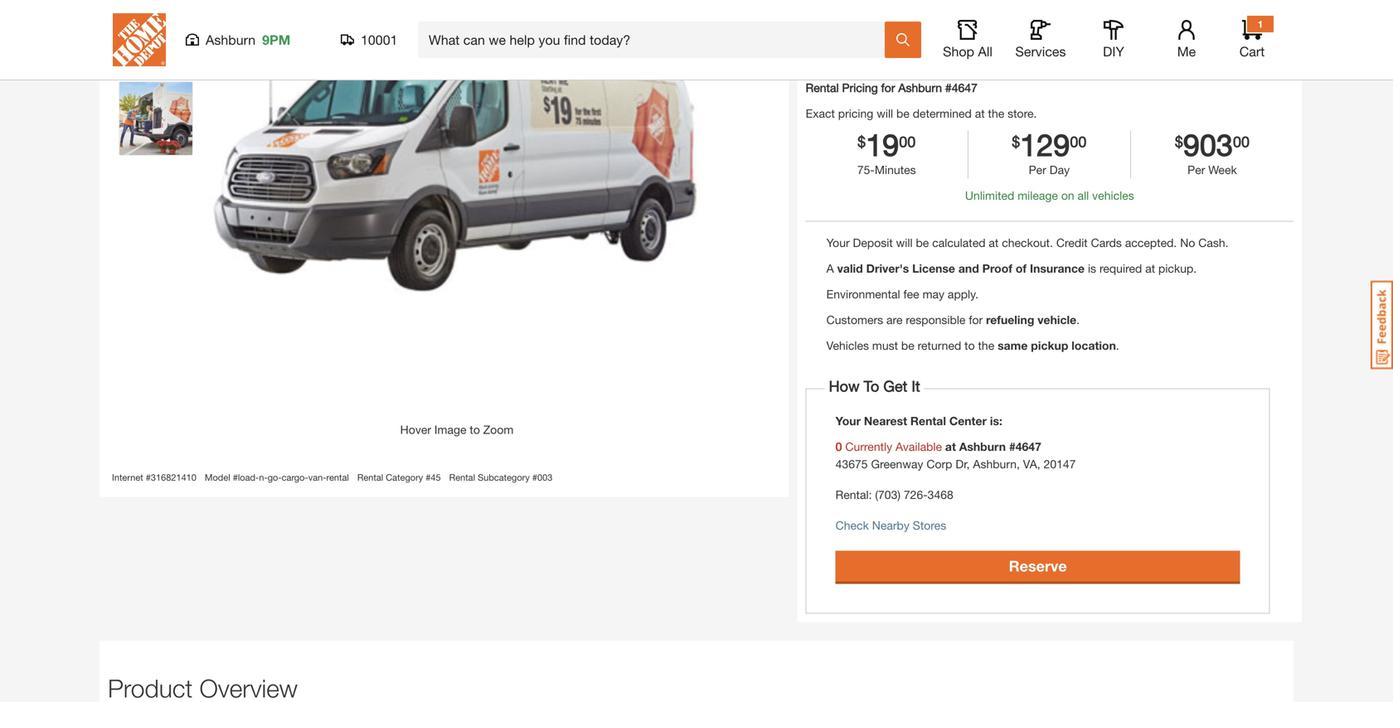 Task type: vqa. For each thing, say whether or not it's contained in the screenshot.
currently
yes



Task type: describe. For each thing, give the bounding box(es) containing it.
75-
[[858, 163, 875, 177]]

cargo-
[[282, 473, 308, 483]]

original
[[842, 23, 880, 37]]

is:
[[991, 415, 1003, 428]]

your for your nearest rental center is:
[[836, 415, 861, 428]]

your nearest rental center is:
[[836, 415, 1003, 428]]

day
[[1050, 163, 1070, 177]]

# inside 0 currently available at ashburn # 4647 43675 greenway corp dr , ashburn , va , 20147
[[1010, 440, 1016, 454]]

to
[[864, 378, 880, 396]]

be down are
[[902, 339, 915, 353]]

available
[[896, 440, 943, 454]]

proof
[[983, 262, 1013, 276]]

129
[[1021, 127, 1071, 162]]

cards
[[1092, 236, 1123, 250]]

129 dollars and 00 cents element containing 00
[[1071, 131, 1087, 159]]

shop all button
[[942, 20, 995, 60]]

diy button
[[1088, 20, 1141, 60]]

internet
[[112, 473, 143, 483]]

will for deposit
[[897, 236, 913, 250]]

unlimited mileage on all vehicles
[[966, 189, 1135, 203]]

$ for 903
[[1176, 133, 1184, 151]]

services
[[1016, 44, 1067, 59]]

$ 903 00
[[1176, 127, 1250, 162]]

customers are responsible for refueling vehicle .
[[827, 313, 1080, 327]]

driver's
[[867, 262, 910, 276]]

$ for 129
[[1012, 133, 1021, 151]]

which
[[939, 23, 970, 37]]

will for pricing
[[877, 107, 894, 120]]

hover image to zoom link
[[208, 0, 706, 439]]

model
[[205, 473, 230, 483]]

pricing
[[839, 107, 874, 120]]

valid
[[838, 262, 863, 276]]

per week
[[1188, 163, 1238, 177]]

is
[[1089, 262, 1097, 276]]

exact
[[806, 107, 835, 120]]

internet # 316821410 model # load-n-go-cargo-van-rental rental category # 45 rental subcategory # 003
[[112, 473, 553, 483]]

cart
[[1240, 44, 1266, 59]]

minutes
[[875, 163, 917, 177]]

9pm
[[262, 32, 291, 48]]

shop all
[[943, 44, 993, 59]]

pickup.
[[1159, 262, 1197, 276]]

services button
[[1015, 20, 1068, 60]]

same
[[998, 339, 1028, 353]]

vehicles
[[827, 339, 870, 353]]

43675
[[836, 458, 868, 471]]

store. inside "vehicle make, model and year may vary slightly by store. rental vans must be returned to the original store from which they were rented. see more details"
[[1087, 2, 1116, 15]]

rental right rental
[[357, 473, 383, 483]]

by
[[1071, 2, 1084, 15]]

per day
[[1029, 163, 1070, 177]]

on
[[1062, 189, 1075, 203]]

were
[[999, 23, 1023, 37]]

2 vertical spatial the
[[979, 339, 995, 353]]

19 dollars and 00 cents element containing $
[[858, 131, 866, 159]]

903 dollars and 00 cents element containing 00
[[1234, 131, 1250, 159]]

center
[[950, 415, 987, 428]]

are
[[887, 313, 903, 327]]

0 currently available at ashburn # 4647 43675 greenway corp dr , ashburn , va , 20147
[[836, 440, 1077, 471]]

cart 1
[[1240, 18, 1266, 59]]

00 for 129
[[1071, 133, 1087, 151]]

mileage
[[1018, 189, 1059, 203]]

0 vertical spatial for
[[882, 81, 896, 95]]

currently
[[846, 440, 893, 454]]

pickup
[[1032, 339, 1069, 353]]

accepted.
[[1126, 236, 1178, 250]]

19
[[866, 127, 900, 162]]

1 vertical spatial store.
[[1008, 107, 1037, 120]]

rental up exact at the right top of the page
[[806, 81, 839, 95]]

diy
[[1104, 44, 1125, 59]]

a
[[827, 262, 834, 276]]

00 for 19
[[900, 133, 916, 151]]

(703)
[[876, 488, 901, 502]]

3 , from the left
[[1038, 458, 1041, 471]]

$ 19 00
[[858, 127, 916, 162]]

refueling
[[987, 313, 1035, 327]]

rental:
[[836, 488, 872, 502]]

how to get it
[[825, 378, 925, 396]]

greenway
[[872, 458, 924, 471]]

vehicles
[[1093, 189, 1135, 203]]

1 horizontal spatial for
[[969, 313, 983, 327]]

nearest
[[864, 415, 908, 428]]

903 dollars and 00 cents element containing $
[[1176, 131, 1184, 159]]

316821410
[[151, 473, 197, 483]]

1 vertical spatial the
[[989, 107, 1005, 120]]

at inside 0 currently available at ashburn # 4647 43675 greenway corp dr , ashburn , va , 20147
[[946, 440, 957, 454]]

at right the determined
[[975, 107, 985, 120]]

reserve button
[[836, 551, 1241, 582]]

subcategory
[[478, 473, 530, 483]]

see
[[823, 45, 843, 58]]

19 dollars and 00 cents element containing 00
[[900, 131, 916, 159]]

rental up available
[[911, 415, 947, 428]]

exact pricing will be determined at the store.
[[806, 107, 1037, 120]]

calculated
[[933, 236, 986, 250]]

rental right 45
[[449, 473, 475, 483]]

ashburn 9pm
[[206, 32, 291, 48]]

load n go rental van large 02 a.1 image
[[119, 0, 192, 67]]

1 horizontal spatial .
[[1117, 339, 1120, 353]]

4647 inside 0 currently available at ashburn # 4647 43675 greenway corp dr , ashburn , va , 20147
[[1016, 440, 1042, 454]]

0 horizontal spatial to
[[470, 423, 480, 437]]

load-
[[238, 473, 259, 483]]

me
[[1178, 44, 1197, 59]]

at down "accepted."
[[1146, 262, 1156, 276]]

check nearby stores link
[[836, 519, 947, 533]]



Task type: locate. For each thing, give the bounding box(es) containing it.
2 00 from the left
[[1071, 133, 1087, 151]]

0 vertical spatial the
[[823, 23, 839, 37]]

00 up minutes
[[900, 133, 916, 151]]

0 vertical spatial your
[[827, 236, 850, 250]]

be down rental pricing for ashburn # 4647
[[897, 107, 910, 120]]

ashburn left "9pm" at the left top
[[206, 32, 256, 48]]

returned down responsible at the top of the page
[[918, 339, 962, 353]]

1 , from the left
[[967, 458, 970, 471]]

your for your deposit will be calculated at checkout. credit cards accepted. no cash.
[[827, 236, 850, 250]]

rental inside "vehicle make, model and year may vary slightly by store. rental vans must be returned to the original store from which they were rented. see more details"
[[1119, 2, 1152, 15]]

0 vertical spatial returned
[[1229, 2, 1272, 15]]

1 $ from the left
[[858, 133, 866, 151]]

1 horizontal spatial per
[[1188, 163, 1206, 177]]

1 vertical spatial for
[[969, 313, 983, 327]]

$ for 19
[[858, 133, 866, 151]]

how
[[829, 378, 860, 396]]

0 horizontal spatial and
[[933, 2, 953, 15]]

and left year
[[933, 2, 953, 15]]

your up 0
[[836, 415, 861, 428]]

0 vertical spatial will
[[877, 107, 894, 120]]

from
[[912, 23, 936, 37]]

check
[[836, 519, 869, 533]]

year
[[956, 2, 978, 15]]

of
[[1016, 262, 1027, 276]]

returned inside "vehicle make, model and year may vary slightly by store. rental vans must be returned to the original store from which they were rented. see more details"
[[1229, 2, 1272, 15]]

1 vertical spatial 4647
[[1016, 440, 1042, 454]]

it
[[912, 378, 921, 396]]

#
[[946, 81, 952, 95], [1010, 440, 1016, 454], [146, 473, 151, 483], [233, 473, 238, 483], [426, 473, 431, 483], [533, 473, 538, 483]]

$
[[858, 133, 866, 151], [1012, 133, 1021, 151], [1176, 133, 1184, 151]]

0 horizontal spatial for
[[882, 81, 896, 95]]

will up driver's
[[897, 236, 913, 250]]

model
[[898, 2, 930, 15]]

$ inside $ 19 00
[[858, 133, 866, 151]]

, right corp
[[967, 458, 970, 471]]

1 00 from the left
[[900, 133, 916, 151]]

3 $ from the left
[[1176, 133, 1184, 151]]

van-
[[308, 473, 326, 483]]

0 vertical spatial must
[[1183, 2, 1209, 15]]

0 vertical spatial .
[[1077, 313, 1080, 327]]

0 vertical spatial 4647
[[952, 81, 978, 95]]

$ 129 00
[[1012, 127, 1087, 162]]

may inside "vehicle make, model and year may vary slightly by store. rental vans must be returned to the original store from which they were rented. see more details"
[[981, 2, 1003, 15]]

per for 129
[[1029, 163, 1047, 177]]

required
[[1100, 262, 1143, 276]]

unlimited
[[966, 189, 1015, 203]]

0 vertical spatial store.
[[1087, 2, 1116, 15]]

1 vertical spatial .
[[1117, 339, 1120, 353]]

will down rental pricing for ashburn # 4647
[[877, 107, 894, 120]]

be up license
[[916, 236, 930, 250]]

ashburn right dr
[[974, 458, 1017, 471]]

0 vertical spatial may
[[981, 2, 1003, 15]]

0 horizontal spatial $
[[858, 133, 866, 151]]

0 horizontal spatial must
[[873, 339, 899, 353]]

ashburn up exact pricing will be determined at the store.
[[899, 81, 943, 95]]

the right the determined
[[989, 107, 1005, 120]]

, left 'va'
[[1017, 458, 1020, 471]]

. up location
[[1077, 313, 1080, 327]]

n-
[[259, 473, 268, 483]]

3 00 from the left
[[1234, 133, 1250, 151]]

. right the pickup
[[1117, 339, 1120, 353]]

zoom
[[484, 423, 514, 437]]

0 horizontal spatial 4647
[[952, 81, 978, 95]]

00 inside $ 129 00
[[1071, 133, 1087, 151]]

726-
[[904, 488, 928, 502]]

What can we help you find today? search field
[[429, 22, 884, 57]]

1 horizontal spatial and
[[959, 262, 980, 276]]

19 dollars and 00 cents element
[[806, 127, 968, 162], [866, 127, 900, 162], [858, 131, 866, 159], [900, 131, 916, 159]]

4647
[[952, 81, 978, 95], [1016, 440, 1042, 454]]

ashburn
[[206, 32, 256, 48], [899, 81, 943, 95], [960, 440, 1006, 454], [974, 458, 1017, 471]]

all
[[1078, 189, 1090, 203]]

and inside "vehicle make, model and year may vary slightly by store. rental vans must be returned to the original store from which they were rented. see more details"
[[933, 2, 953, 15]]

00 up week
[[1234, 133, 1250, 151]]

must right vans
[[1183, 2, 1209, 15]]

00 for 903
[[1234, 133, 1250, 151]]

vans
[[1156, 2, 1180, 15]]

0 vertical spatial and
[[933, 2, 953, 15]]

at up dr
[[946, 440, 957, 454]]

responsible
[[906, 313, 966, 327]]

returned up 1 at top right
[[1229, 2, 1272, 15]]

store. up 129 at the top right of the page
[[1008, 107, 1037, 120]]

load n go rental van large 03 a.2 image
[[119, 82, 192, 155]]

slightly
[[1032, 2, 1068, 15]]

129 dollars and 00 cents element
[[969, 127, 1131, 162], [1021, 127, 1071, 162], [1012, 131, 1021, 159], [1071, 131, 1087, 159]]

pricing
[[843, 81, 878, 95]]

1 horizontal spatial may
[[981, 2, 1003, 15]]

vary
[[1007, 2, 1028, 15]]

00 up 'all'
[[1071, 133, 1087, 151]]

2 horizontal spatial $
[[1176, 133, 1184, 151]]

1 vertical spatial must
[[873, 339, 899, 353]]

1
[[1258, 18, 1264, 30]]

insurance
[[1030, 262, 1085, 276]]

2 $ from the left
[[1012, 133, 1021, 151]]

environmental
[[827, 288, 901, 301]]

903 dollars and 00 cents element
[[1132, 127, 1294, 162], [1184, 127, 1234, 162], [1176, 131, 1184, 159], [1234, 131, 1250, 159]]

0 horizontal spatial .
[[1077, 313, 1080, 327]]

0 horizontal spatial returned
[[918, 339, 962, 353]]

1 horizontal spatial 4647
[[1016, 440, 1042, 454]]

per left day
[[1029, 163, 1047, 177]]

cash.
[[1199, 236, 1229, 250]]

image
[[435, 423, 467, 437]]

1 horizontal spatial ,
[[1017, 458, 1020, 471]]

customers
[[827, 313, 884, 327]]

be inside "vehicle make, model and year may vary slightly by store. rental vans must be returned to the original store from which they were rented. see more details"
[[1212, 2, 1225, 15]]

details
[[876, 45, 911, 58]]

2 per from the left
[[1188, 163, 1206, 177]]

3468
[[928, 488, 954, 502]]

determined
[[913, 107, 972, 120]]

week
[[1209, 163, 1238, 177]]

2 vertical spatial to
[[470, 423, 480, 437]]

, left 20147 on the right bottom of page
[[1038, 458, 1041, 471]]

2 horizontal spatial to
[[1276, 2, 1286, 15]]

rented.
[[1027, 23, 1063, 37]]

00
[[900, 133, 916, 151], [1071, 133, 1087, 151], [1234, 133, 1250, 151]]

credit
[[1057, 236, 1088, 250]]

vehicles must be returned to the same pickup location .
[[827, 339, 1120, 353]]

1 vertical spatial may
[[923, 288, 945, 301]]

va
[[1024, 458, 1038, 471]]

the up see in the right top of the page
[[823, 23, 839, 37]]

0 horizontal spatial will
[[877, 107, 894, 120]]

1 vertical spatial and
[[959, 262, 980, 276]]

1 vertical spatial your
[[836, 415, 861, 428]]

1 vertical spatial will
[[897, 236, 913, 250]]

see more details link
[[823, 45, 911, 58]]

feedback link image
[[1371, 280, 1394, 370]]

your up a
[[827, 236, 850, 250]]

hover
[[400, 423, 431, 437]]

10001 button
[[341, 32, 398, 48]]

1 horizontal spatial store.
[[1087, 2, 1116, 15]]

get
[[884, 378, 908, 396]]

the
[[823, 23, 839, 37], [989, 107, 1005, 120], [979, 339, 995, 353]]

for
[[882, 81, 896, 95], [969, 313, 983, 327]]

they
[[973, 23, 995, 37]]

no
[[1181, 236, 1196, 250]]

the inside "vehicle make, model and year may vary slightly by store. rental vans must be returned to the original store from which they were rented. see more details"
[[823, 23, 839, 37]]

to inside "vehicle make, model and year may vary slightly by store. rental vans must be returned to the original store from which they were rented. see more details"
[[1276, 2, 1286, 15]]

4647 up 'va'
[[1016, 440, 1042, 454]]

dr
[[956, 458, 967, 471]]

4647 up the determined
[[952, 81, 978, 95]]

shop
[[943, 44, 975, 59]]

1 horizontal spatial returned
[[1229, 2, 1272, 15]]

1 per from the left
[[1029, 163, 1047, 177]]

location
[[1072, 339, 1117, 353]]

deposit
[[853, 236, 893, 250]]

$ inside the $ 903 00
[[1176, 133, 1184, 151]]

corp
[[927, 458, 953, 471]]

1 horizontal spatial must
[[1183, 2, 1209, 15]]

the left same
[[979, 339, 995, 353]]

the home depot logo image
[[113, 13, 166, 66]]

2 horizontal spatial 00
[[1234, 133, 1250, 151]]

category
[[386, 473, 423, 483]]

more
[[846, 45, 873, 58]]

and up apply.
[[959, 262, 980, 276]]

0 horizontal spatial ,
[[967, 458, 970, 471]]

ashburn up dr
[[960, 440, 1006, 454]]

1 vertical spatial to
[[965, 339, 975, 353]]

2 horizontal spatial ,
[[1038, 458, 1041, 471]]

per for 903
[[1188, 163, 1206, 177]]

.
[[1077, 313, 1080, 327], [1117, 339, 1120, 353]]

00 inside the $ 903 00
[[1234, 133, 1250, 151]]

00 inside $ 19 00
[[900, 133, 916, 151]]

rental: (703) 726-3468
[[836, 488, 954, 502]]

be up me button
[[1212, 2, 1225, 15]]

me button
[[1161, 20, 1214, 60]]

at up proof
[[989, 236, 999, 250]]

0 horizontal spatial 00
[[900, 133, 916, 151]]

checkout.
[[1002, 236, 1054, 250]]

environmental fee may apply.
[[827, 288, 979, 301]]

nearby
[[873, 519, 910, 533]]

check nearby stores
[[836, 519, 947, 533]]

1 horizontal spatial 00
[[1071, 133, 1087, 151]]

per
[[1029, 163, 1047, 177], [1188, 163, 1206, 177]]

1 horizontal spatial to
[[965, 339, 975, 353]]

vehicle
[[823, 2, 860, 15]]

apply.
[[948, 288, 979, 301]]

0 horizontal spatial per
[[1029, 163, 1047, 177]]

store.
[[1087, 2, 1116, 15], [1008, 107, 1037, 120]]

will
[[877, 107, 894, 120], [897, 236, 913, 250]]

129 dollars and 00 cents element containing $
[[1012, 131, 1021, 159]]

1 horizontal spatial $
[[1012, 133, 1021, 151]]

1 vertical spatial returned
[[918, 339, 962, 353]]

per left week
[[1188, 163, 1206, 177]]

rental
[[326, 473, 349, 483]]

$ inside $ 129 00
[[1012, 133, 1021, 151]]

for up vehicles must be returned to the same pickup location . on the right of page
[[969, 313, 983, 327]]

rental left vans
[[1119, 2, 1152, 15]]

0 vertical spatial to
[[1276, 2, 1286, 15]]

75-minutes
[[858, 163, 917, 177]]

must inside "vehicle make, model and year may vary slightly by store. rental vans must be returned to the original store from which they were rented. see more details"
[[1183, 2, 1209, 15]]

1 horizontal spatial will
[[897, 236, 913, 250]]

0 horizontal spatial may
[[923, 288, 945, 301]]

0 horizontal spatial store.
[[1008, 107, 1037, 120]]

for right 'pricing' at the top right
[[882, 81, 896, 95]]

at
[[975, 107, 985, 120], [989, 236, 999, 250], [1146, 262, 1156, 276], [946, 440, 957, 454]]

store. right by
[[1087, 2, 1116, 15]]

2 , from the left
[[1017, 458, 1020, 471]]

20147
[[1044, 458, 1077, 471]]

must down are
[[873, 339, 899, 353]]

may right fee at top
[[923, 288, 945, 301]]

your
[[827, 236, 850, 250], [836, 415, 861, 428]]

may up they
[[981, 2, 1003, 15]]

,
[[967, 458, 970, 471], [1017, 458, 1020, 471], [1038, 458, 1041, 471]]

go-
[[268, 473, 282, 483]]

to
[[1276, 2, 1286, 15], [965, 339, 975, 353], [470, 423, 480, 437]]

hover image to zoom
[[400, 423, 514, 437]]



